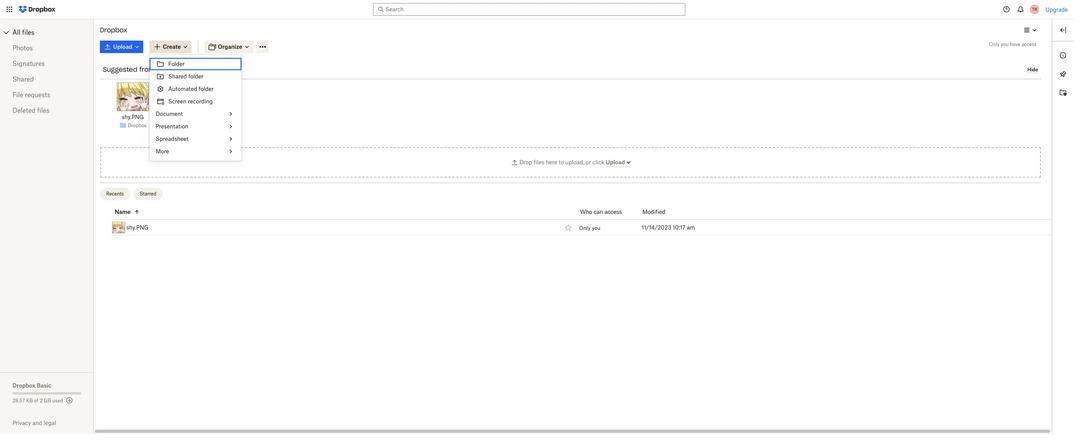 Task type: vqa. For each thing, say whether or not it's contained in the screenshot.
Drop
yes



Task type: locate. For each thing, give the bounding box(es) containing it.
dropbox
[[100, 26, 127, 34], [128, 122, 147, 128], [12, 382, 35, 389]]

folder down "folder" "menu item"
[[188, 73, 203, 80]]

1 vertical spatial you
[[592, 225, 601, 231]]

who
[[580, 208, 593, 215]]

1 horizontal spatial only
[[990, 41, 1000, 47]]

activity
[[174, 66, 198, 73]]

signatures
[[12, 60, 45, 68]]

folder menu item
[[150, 58, 242, 70]]

open information panel image
[[1059, 51, 1069, 60]]

2 vertical spatial files
[[534, 159, 545, 165]]

1 vertical spatial /shy.png image
[[112, 222, 125, 233]]

files right 'all'
[[22, 29, 34, 36]]

files for drop
[[534, 159, 545, 165]]

all
[[12, 29, 20, 36]]

who can access
[[580, 208, 622, 215]]

open activity image
[[1059, 88, 1069, 98]]

you down can
[[592, 225, 601, 231]]

shy.png link down name
[[127, 223, 149, 232]]

1 vertical spatial access
[[605, 208, 622, 215]]

0 vertical spatial files
[[22, 29, 34, 36]]

legal
[[44, 420, 56, 426]]

you inside name shy.png, modified 11/14/2023 10:17 am, element
[[592, 225, 601, 231]]

table containing name
[[94, 204, 1053, 236]]

11/14/2023 10:17 am
[[642, 224, 695, 231]]

only inside name shy.png, modified 11/14/2023 10:17 am, element
[[580, 225, 591, 231]]

shared up file
[[12, 75, 34, 83]]

0 horizontal spatial you
[[592, 225, 601, 231]]

screen recording
[[168, 98, 213, 105]]

1 horizontal spatial files
[[37, 107, 50, 114]]

automated folder menu item
[[150, 83, 242, 95]]

upgrade link
[[1046, 6, 1069, 13]]

access right can
[[605, 208, 622, 215]]

name
[[115, 208, 131, 215]]

you
[[1001, 41, 1009, 47], [592, 225, 601, 231]]

0 vertical spatial only
[[990, 41, 1000, 47]]

recents
[[106, 191, 124, 197]]

your
[[157, 66, 172, 73]]

access
[[1022, 41, 1037, 47], [605, 208, 622, 215]]

1 vertical spatial folder
[[199, 86, 214, 92]]

shy.png link up dropbox "link"
[[122, 113, 144, 121]]

used
[[52, 398, 63, 404]]

28.57 kb of 2 gb used
[[12, 398, 63, 404]]

files left here
[[534, 159, 545, 165]]

1 vertical spatial files
[[37, 107, 50, 114]]

/shy.png image down name
[[112, 222, 125, 233]]

10:17
[[673, 224, 686, 231]]

shy.png inside table
[[127, 224, 149, 231]]

0 horizontal spatial files
[[22, 29, 34, 36]]

0 vertical spatial shy.png link
[[122, 113, 144, 121]]

1 horizontal spatial shared
[[168, 73, 187, 80]]

spreadsheet
[[156, 136, 189, 142]]

have
[[1011, 41, 1021, 47]]

11/14/2023
[[642, 224, 672, 231]]

all files link
[[12, 26, 94, 39]]

am
[[687, 224, 695, 231]]

1 horizontal spatial you
[[1001, 41, 1009, 47]]

deleted files
[[12, 107, 50, 114]]

shy.png link
[[122, 113, 144, 121], [127, 223, 149, 232]]

table
[[94, 204, 1053, 236]]

suggested
[[103, 66, 137, 73]]

0 vertical spatial you
[[1001, 41, 1009, 47]]

/shy.png image up dropbox "link"
[[117, 82, 149, 111]]

shared down folder
[[168, 73, 187, 80]]

folder inside menu item
[[199, 86, 214, 92]]

upload,
[[566, 159, 585, 165]]

only for only you
[[580, 225, 591, 231]]

presentation
[[156, 123, 188, 130]]

shy.png down name
[[127, 224, 149, 231]]

files
[[22, 29, 34, 36], [37, 107, 50, 114], [534, 159, 545, 165]]

folder
[[188, 73, 203, 80], [199, 86, 214, 92]]

name button
[[115, 207, 561, 217]]

0 vertical spatial folder
[[188, 73, 203, 80]]

folder inside menu item
[[188, 73, 203, 80]]

shared
[[168, 73, 187, 80], [12, 75, 34, 83]]

/shy.png image
[[117, 82, 149, 111], [112, 222, 125, 233]]

shared inside menu item
[[168, 73, 187, 80]]

folder for shared folder
[[188, 73, 203, 80]]

0 horizontal spatial shared
[[12, 75, 34, 83]]

1 horizontal spatial dropbox
[[100, 26, 127, 34]]

files down file requests link
[[37, 107, 50, 114]]

1 vertical spatial only
[[580, 225, 591, 231]]

privacy and legal link
[[12, 420, 94, 426]]

file requests link
[[12, 87, 81, 103]]

1 vertical spatial shy.png
[[127, 224, 149, 231]]

0 vertical spatial access
[[1022, 41, 1037, 47]]

presentation menu item
[[150, 120, 242, 133]]

only down who
[[580, 225, 591, 231]]

2 horizontal spatial files
[[534, 159, 545, 165]]

starred button
[[133, 188, 163, 200]]

only left have
[[990, 41, 1000, 47]]

shared folder menu item
[[150, 70, 242, 83]]

0 horizontal spatial access
[[605, 208, 622, 215]]

only you button
[[580, 225, 601, 231]]

from
[[139, 66, 155, 73]]

you left have
[[1001, 41, 1009, 47]]

/shy.png image inside name shy.png, modified 11/14/2023 10:17 am, element
[[112, 222, 125, 233]]

requests
[[25, 91, 50, 99]]

dropbox logo - go to the homepage image
[[16, 3, 58, 16]]

shy.png up dropbox "link"
[[122, 114, 144, 120]]

to
[[559, 159, 564, 165]]

document menu item
[[150, 108, 242, 120]]

folder up recording
[[199, 86, 214, 92]]

of
[[34, 398, 38, 404]]

add to starred image
[[564, 223, 573, 232]]

0 horizontal spatial dropbox
[[12, 382, 35, 389]]

you for only you
[[592, 225, 601, 231]]

global header element
[[0, 0, 1075, 19]]

2 horizontal spatial dropbox
[[128, 122, 147, 128]]

shy.png
[[122, 114, 144, 120], [127, 224, 149, 231]]

file
[[12, 91, 23, 99]]

1 vertical spatial dropbox
[[128, 122, 147, 128]]

2 vertical spatial dropbox
[[12, 382, 35, 389]]

only
[[990, 41, 1000, 47], [580, 225, 591, 231]]

1 vertical spatial shy.png link
[[127, 223, 149, 232]]

drop
[[520, 159, 532, 165]]

access right have
[[1022, 41, 1037, 47]]

can
[[594, 208, 603, 215]]

0 horizontal spatial only
[[580, 225, 591, 231]]



Task type: describe. For each thing, give the bounding box(es) containing it.
screen recording menu item
[[150, 95, 242, 108]]

privacy and legal
[[12, 420, 56, 426]]

shy.png link inside name shy.png, modified 11/14/2023 10:17 am, element
[[127, 223, 149, 232]]

only you
[[580, 225, 601, 231]]

photos
[[12, 44, 33, 52]]

upgrade
[[1046, 6, 1069, 13]]

signatures link
[[12, 56, 81, 71]]

shared for shared
[[12, 75, 34, 83]]

only you have access
[[990, 41, 1037, 47]]

recents button
[[100, 188, 130, 200]]

get more space image
[[65, 396, 74, 405]]

or
[[586, 159, 591, 165]]

more menu item
[[150, 145, 242, 158]]

files for all
[[22, 29, 34, 36]]

dropbox basic
[[12, 382, 51, 389]]

deleted files link
[[12, 103, 81, 118]]

basic
[[37, 382, 51, 389]]

kb
[[26, 398, 33, 404]]

privacy
[[12, 420, 31, 426]]

automated
[[168, 86, 197, 92]]

here
[[546, 159, 558, 165]]

starred
[[140, 191, 157, 197]]

drop files here to upload, or click
[[520, 159, 606, 165]]

name shy.png, modified 11/14/2023 10:17 am, element
[[94, 220, 1053, 236]]

0 vertical spatial shy.png
[[122, 114, 144, 120]]

photos link
[[12, 40, 81, 56]]

dropbox for dropbox "link"
[[128, 122, 147, 128]]

dropbox link
[[128, 122, 147, 129]]

automated folder
[[168, 86, 214, 92]]

1 horizontal spatial access
[[1022, 41, 1037, 47]]

folder for automated folder
[[199, 86, 214, 92]]

modified
[[643, 208, 666, 215]]

shared link
[[12, 71, 81, 87]]

recording
[[188, 98, 213, 105]]

gb
[[44, 398, 51, 404]]

shared for shared folder
[[168, 73, 187, 80]]

all files
[[12, 29, 34, 36]]

folder
[[168, 61, 185, 67]]

access inside table
[[605, 208, 622, 215]]

spreadsheet menu item
[[150, 133, 242, 145]]

shared folder
[[168, 73, 203, 80]]

28.57
[[12, 398, 25, 404]]

only for only you have access
[[990, 41, 1000, 47]]

suggested from your activity
[[103, 66, 198, 73]]

deleted
[[12, 107, 36, 114]]

dropbox for dropbox basic
[[12, 382, 35, 389]]

more
[[156, 148, 169, 155]]

and
[[32, 420, 42, 426]]

files for deleted
[[37, 107, 50, 114]]

file requests
[[12, 91, 50, 99]]

you for only you have access
[[1001, 41, 1009, 47]]

0 vertical spatial dropbox
[[100, 26, 127, 34]]

open details pane image
[[1059, 25, 1069, 35]]

modified button
[[643, 207, 686, 217]]

click
[[593, 159, 605, 165]]

0 vertical spatial /shy.png image
[[117, 82, 149, 111]]

open pinned items image
[[1059, 70, 1069, 79]]

screen
[[168, 98, 187, 105]]

document
[[156, 111, 183, 117]]

2
[[40, 398, 43, 404]]



